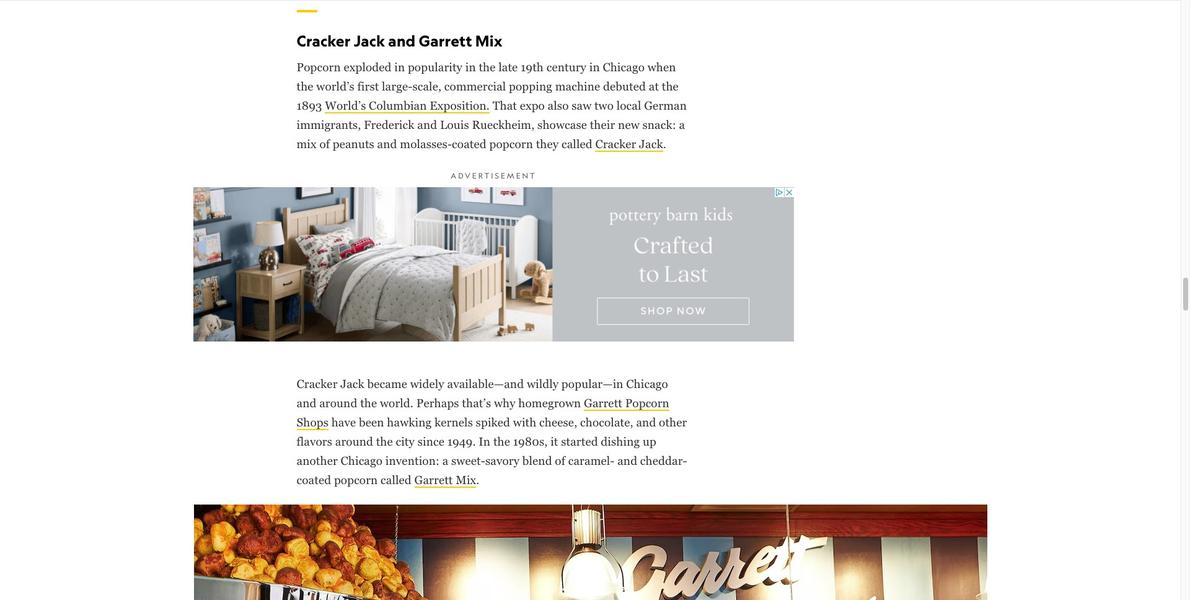 Task type: locate. For each thing, give the bounding box(es) containing it.
1 horizontal spatial a
[[679, 118, 685, 131]]

popcorn up world's
[[297, 61, 341, 74]]

another
[[297, 455, 338, 468]]

garrett
[[419, 32, 472, 50], [584, 397, 623, 410], [415, 474, 453, 487]]

0 vertical spatial a
[[679, 118, 685, 131]]

german
[[645, 99, 687, 112]]

0 vertical spatial .
[[663, 138, 667, 151]]

1 vertical spatial chicago
[[627, 378, 669, 391]]

. down snack:
[[663, 138, 667, 151]]

advertisement region
[[193, 187, 795, 342]]

jack
[[354, 32, 385, 50], [640, 138, 663, 151], [341, 378, 365, 391]]

1 vertical spatial called
[[381, 474, 412, 487]]

world's columbian exposition.
[[325, 99, 490, 112]]

cracker for cracker jack .
[[596, 138, 637, 151]]

that
[[493, 99, 517, 112]]

when
[[648, 61, 676, 74]]

0 horizontal spatial .
[[476, 474, 480, 487]]

jack up exploded
[[354, 32, 385, 50]]

2 vertical spatial cracker
[[297, 378, 338, 391]]

cracker up shops
[[297, 378, 338, 391]]

0 horizontal spatial coated
[[297, 474, 331, 487]]

1 horizontal spatial of
[[555, 455, 566, 468]]

1 horizontal spatial .
[[663, 138, 667, 151]]

the right in
[[494, 435, 510, 448]]

cracker for cracker jack and garrett mix
[[297, 32, 351, 50]]

called down invention: at bottom
[[381, 474, 412, 487]]

widely
[[410, 378, 445, 391]]

called down showcase at the left top
[[562, 138, 593, 151]]

world.
[[380, 397, 414, 410]]

of inside have been hawking kernels spiked with cheese, chocolate, and other flavors around the city since 1949. in the 1980s, it started dishing up another chicago invention: a sweet-savory blend of caramel- and cheddar- coated popcorn called
[[555, 455, 566, 468]]

1 horizontal spatial popcorn
[[490, 138, 533, 151]]

chicago up other
[[627, 378, 669, 391]]

1 horizontal spatial coated
[[452, 138, 487, 151]]

chicago
[[603, 61, 645, 74], [627, 378, 669, 391], [341, 455, 383, 468]]

cracker
[[297, 32, 351, 50], [596, 138, 637, 151], [297, 378, 338, 391]]

coated down another
[[297, 474, 331, 487]]

late
[[499, 61, 518, 74]]

1 horizontal spatial called
[[562, 138, 593, 151]]

popcorn inside have been hawking kernels spiked with cheese, chocolate, and other flavors around the city since 1949. in the 1980s, it started dishing up another chicago invention: a sweet-savory blend of caramel- and cheddar- coated popcorn called
[[334, 474, 378, 487]]

cracker inside cracker jack became widely available—and wildly popular—in chicago and around the world. perhaps that's why homegrown
[[297, 378, 338, 391]]

jack down snack:
[[640, 138, 663, 151]]

the
[[479, 61, 496, 74], [297, 80, 314, 93], [662, 80, 679, 93], [360, 397, 377, 410], [376, 435, 393, 448], [494, 435, 510, 448]]

have
[[332, 416, 356, 429]]

world's
[[325, 99, 366, 112]]

popcorn exploded in popularity in the late 19th century in chicago when the world's first large-scale, commercial popping machine debuted at the 1893
[[297, 61, 679, 112]]

perhaps
[[417, 397, 459, 410]]

popcorn
[[490, 138, 533, 151], [334, 474, 378, 487]]

a
[[679, 118, 685, 131], [443, 455, 449, 468]]

coated inside have been hawking kernels spiked with cheese, chocolate, and other flavors around the city since 1949. in the 1980s, it started dishing up another chicago invention: a sweet-savory blend of caramel- and cheddar- coated popcorn called
[[297, 474, 331, 487]]

have been hawking kernels spiked with cheese, chocolate, and other flavors around the city since 1949. in the 1980s, it started dishing up another chicago invention: a sweet-savory blend of caramel- and cheddar- coated popcorn called
[[297, 416, 688, 487]]

chicago up debuted
[[603, 61, 645, 74]]

1 vertical spatial cracker
[[596, 138, 637, 151]]

garrett up "popularity"
[[419, 32, 472, 50]]

of inside that expo also saw two local german immigrants, frederick and louis rueckheim, showcase their new snack: a mix of peanuts and molasses-coated popcorn they called
[[320, 138, 330, 151]]

the inside cracker jack became widely available—and wildly popular—in chicago and around the world. perhaps that's why homegrown
[[360, 397, 377, 410]]

around up have
[[320, 397, 358, 410]]

2 vertical spatial chicago
[[341, 455, 383, 468]]

0 vertical spatial popcorn
[[297, 61, 341, 74]]

around
[[320, 397, 358, 410], [335, 435, 373, 448]]

mix
[[297, 138, 317, 151]]

mix
[[476, 32, 503, 50], [456, 474, 476, 487]]

exploded
[[344, 61, 392, 74]]

coated down louis
[[452, 138, 487, 151]]

0 vertical spatial called
[[562, 138, 593, 151]]

popcorn down rueckheim,
[[490, 138, 533, 151]]

in up commercial
[[466, 61, 476, 74]]

0 vertical spatial of
[[320, 138, 330, 151]]

0 vertical spatial around
[[320, 397, 358, 410]]

jack left became
[[341, 378, 365, 391]]

invention:
[[386, 455, 440, 468]]

0 horizontal spatial popcorn
[[334, 474, 378, 487]]

garrett mix .
[[415, 474, 480, 487]]

1 vertical spatial jack
[[640, 138, 663, 151]]

.
[[663, 138, 667, 151], [476, 474, 480, 487]]

popcorn down another
[[334, 474, 378, 487]]

1 horizontal spatial in
[[466, 61, 476, 74]]

a up garrett mix .
[[443, 455, 449, 468]]

popcorn
[[297, 61, 341, 74], [626, 397, 670, 410]]

2 vertical spatial garrett
[[415, 474, 453, 487]]

1 vertical spatial popcorn
[[334, 474, 378, 487]]

0 vertical spatial jack
[[354, 32, 385, 50]]

cheddar-
[[641, 455, 688, 468]]

mix down sweet-
[[456, 474, 476, 487]]

and up the up
[[637, 416, 656, 429]]

garrett up chocolate,
[[584, 397, 623, 410]]

2 vertical spatial jack
[[341, 378, 365, 391]]

1 vertical spatial of
[[555, 455, 566, 468]]

in
[[395, 61, 405, 74], [466, 61, 476, 74], [590, 61, 600, 74]]

and
[[388, 32, 416, 50], [418, 118, 437, 131], [377, 138, 397, 151], [297, 397, 317, 410], [637, 416, 656, 429], [618, 455, 638, 468]]

the up been on the bottom left of the page
[[360, 397, 377, 410]]

1 vertical spatial around
[[335, 435, 373, 448]]

1 vertical spatial coated
[[297, 474, 331, 487]]

a right snack:
[[679, 118, 685, 131]]

of down it
[[555, 455, 566, 468]]

in up large-
[[395, 61, 405, 74]]

2 horizontal spatial in
[[590, 61, 600, 74]]

cracker down new
[[596, 138, 637, 151]]

3 in from the left
[[590, 61, 600, 74]]

and down the frederick
[[377, 138, 397, 151]]

called
[[562, 138, 593, 151], [381, 474, 412, 487]]

and up shops
[[297, 397, 317, 410]]

0 horizontal spatial called
[[381, 474, 412, 487]]

popcorn up other
[[626, 397, 670, 410]]

cracker up world's
[[297, 32, 351, 50]]

. for garrett mix .
[[476, 474, 480, 487]]

machine
[[556, 80, 601, 93]]

popular—in
[[562, 378, 624, 391]]

. down sweet-
[[476, 474, 480, 487]]

first
[[358, 80, 379, 93]]

0 vertical spatial coated
[[452, 138, 487, 151]]

garrett inside garrett popcorn shops
[[584, 397, 623, 410]]

0 vertical spatial garrett
[[419, 32, 472, 50]]

the left city
[[376, 435, 393, 448]]

garrett for garrett mix .
[[415, 474, 453, 487]]

wildly
[[527, 378, 559, 391]]

coated
[[452, 138, 487, 151], [297, 474, 331, 487]]

cracker for cracker jack became widely available—and wildly popular—in chicago and around the world. perhaps that's why homegrown
[[297, 378, 338, 391]]

jack for .
[[640, 138, 663, 151]]

in up 'machine'
[[590, 61, 600, 74]]

chicago down been on the bottom left of the page
[[341, 455, 383, 468]]

been
[[359, 416, 384, 429]]

1 in from the left
[[395, 61, 405, 74]]

1 vertical spatial popcorn
[[626, 397, 670, 410]]

0 horizontal spatial a
[[443, 455, 449, 468]]

why
[[494, 397, 516, 410]]

jack inside cracker jack became widely available—and wildly popular—in chicago and around the world. perhaps that's why homegrown
[[341, 378, 365, 391]]

expo
[[520, 99, 545, 112]]

1 horizontal spatial popcorn
[[626, 397, 670, 410]]

shops
[[297, 416, 329, 429]]

mix up the late
[[476, 32, 503, 50]]

garrett down invention: at bottom
[[415, 474, 453, 487]]

0 vertical spatial popcorn
[[490, 138, 533, 151]]

0 horizontal spatial in
[[395, 61, 405, 74]]

1 vertical spatial garrett
[[584, 397, 623, 410]]

0 horizontal spatial of
[[320, 138, 330, 151]]

0 vertical spatial chicago
[[603, 61, 645, 74]]

1893
[[297, 99, 322, 112]]

debuted
[[603, 80, 646, 93]]

saw
[[572, 99, 592, 112]]

0 horizontal spatial popcorn
[[297, 61, 341, 74]]

that expo also saw two local german immigrants, frederick and louis rueckheim, showcase their new snack: a mix of peanuts and molasses-coated popcorn they called
[[297, 99, 687, 151]]

of
[[320, 138, 330, 151], [555, 455, 566, 468]]

garrett popcorn shops
[[297, 397, 670, 429]]

chicago inside popcorn exploded in popularity in the late 19th century in chicago when the world's first large-scale, commercial popping machine debuted at the 1893
[[603, 61, 645, 74]]

dishing
[[601, 435, 640, 448]]

immigrants,
[[297, 118, 361, 131]]

around down have
[[335, 435, 373, 448]]

caramel-
[[569, 455, 615, 468]]

of right mix
[[320, 138, 330, 151]]

century
[[547, 61, 587, 74]]

up
[[643, 435, 657, 448]]

savory
[[486, 455, 520, 468]]

a inside that expo also saw two local german immigrants, frederick and louis rueckheim, showcase their new snack: a mix of peanuts and molasses-coated popcorn they called
[[679, 118, 685, 131]]

0 vertical spatial cracker
[[297, 32, 351, 50]]

chicago inside cracker jack became widely available—and wildly popular—in chicago and around the world. perhaps that's why homegrown
[[627, 378, 669, 391]]

1 vertical spatial .
[[476, 474, 480, 487]]

and inside cracker jack became widely available—and wildly popular—in chicago and around the world. perhaps that's why homegrown
[[297, 397, 317, 410]]

peanuts
[[333, 138, 375, 151]]

1 vertical spatial a
[[443, 455, 449, 468]]



Task type: vqa. For each thing, say whether or not it's contained in the screenshot.
chicago in HAVE BEEN HAWKING KERNELS SPIKED WITH CHEESE, CHOCOLATE, AND OTHER FLAVORS AROUND THE CITY SINCE 1949. IN THE 1980S, IT STARTED DISHING UP ANOTHER CHICAGO INVENTION: A SWEET-SAVORY BLEND OF CARAMEL- AND CHEDDAR- COATED POPCORN CALLED
yes



Task type: describe. For each thing, give the bounding box(es) containing it.
1949.
[[448, 435, 476, 448]]

frederick
[[364, 118, 415, 131]]

the up 1893 on the left top of page
[[297, 80, 314, 93]]

it
[[551, 435, 559, 448]]

other
[[659, 416, 687, 429]]

jack for became
[[341, 378, 365, 391]]

the right "at"
[[662, 80, 679, 93]]

showcase
[[538, 118, 587, 131]]

popcorn inside that expo also saw two local german immigrants, frederick and louis rueckheim, showcase their new snack: a mix of peanuts and molasses-coated popcorn they called
[[490, 138, 533, 151]]

columbian
[[369, 99, 427, 112]]

spiked
[[476, 416, 511, 429]]

that's
[[462, 397, 491, 410]]

new
[[618, 118, 640, 131]]

scale,
[[413, 80, 442, 93]]

sweet-
[[452, 455, 486, 468]]

and up molasses-
[[418, 118, 437, 131]]

the left the late
[[479, 61, 496, 74]]

world's columbian exposition. link
[[325, 99, 490, 113]]

they
[[536, 138, 559, 151]]

their
[[590, 118, 615, 131]]

also
[[548, 99, 569, 112]]

molasses-
[[400, 138, 452, 151]]

garrett popcorn shops link
[[297, 397, 670, 430]]

. for cracker jack .
[[663, 138, 667, 151]]

city
[[396, 435, 415, 448]]

called inside that expo also saw two local german immigrants, frederick and louis rueckheim, showcase their new snack: a mix of peanuts and molasses-coated popcorn they called
[[562, 138, 593, 151]]

garrett for garrett popcorn shops
[[584, 397, 623, 410]]

cracker jack .
[[596, 138, 667, 151]]

jack for and
[[354, 32, 385, 50]]

popularity
[[408, 61, 463, 74]]

around inside have been hawking kernels spiked with cheese, chocolate, and other flavors around the city since 1949. in the 1980s, it started dishing up another chicago invention: a sweet-savory blend of caramel- and cheddar- coated popcorn called
[[335, 435, 373, 448]]

coated inside that expo also saw two local german immigrants, frederick and louis rueckheim, showcase their new snack: a mix of peanuts and molasses-coated popcorn they called
[[452, 138, 487, 151]]

popcorn inside garrett popcorn shops
[[626, 397, 670, 410]]

two
[[595, 99, 614, 112]]

19th
[[521, 61, 544, 74]]

louis
[[440, 118, 469, 131]]

cracker jack and garrett mix
[[297, 32, 503, 50]]

rueckheim,
[[472, 118, 535, 131]]

local
[[617, 99, 642, 112]]

and down dishing
[[618, 455, 638, 468]]

2 in from the left
[[466, 61, 476, 74]]

cheese,
[[540, 416, 578, 429]]

in
[[479, 435, 491, 448]]

flavors
[[297, 435, 332, 448]]

with
[[513, 416, 537, 429]]

kernels
[[435, 416, 473, 429]]

commercial
[[445, 80, 506, 93]]

popping
[[509, 80, 553, 93]]

popcorn inside popcorn exploded in popularity in the late 19th century in chicago when the world's first large-scale, commercial popping machine debuted at the 1893
[[297, 61, 341, 74]]

1980s,
[[513, 435, 548, 448]]

a inside have been hawking kernels spiked with cheese, chocolate, and other flavors around the city since 1949. in the 1980s, it started dishing up another chicago invention: a sweet-savory blend of caramel- and cheddar- coated popcorn called
[[443, 455, 449, 468]]

and up "popularity"
[[388, 32, 416, 50]]

at
[[649, 80, 659, 93]]

since
[[418, 435, 445, 448]]

0 vertical spatial mix
[[476, 32, 503, 50]]

cracker jack link
[[596, 138, 663, 152]]

homegrown
[[519, 397, 581, 410]]

garrett mix link
[[415, 474, 476, 488]]

chocolate,
[[581, 416, 634, 429]]

started
[[561, 435, 598, 448]]

image of popcorn image
[[194, 505, 988, 600]]

cracker jack became widely available—and wildly popular—in chicago and around the world. perhaps that's why homegrown
[[297, 378, 669, 410]]

world's
[[316, 80, 355, 93]]

snack:
[[643, 118, 677, 131]]

hawking
[[387, 416, 432, 429]]

exposition.
[[430, 99, 490, 112]]

called inside have been hawking kernels spiked with cheese, chocolate, and other flavors around the city since 1949. in the 1980s, it started dishing up another chicago invention: a sweet-savory blend of caramel- and cheddar- coated popcorn called
[[381, 474, 412, 487]]

blend
[[523, 455, 552, 468]]

around inside cracker jack became widely available—and wildly popular—in chicago and around the world. perhaps that's why homegrown
[[320, 397, 358, 410]]

became
[[367, 378, 408, 391]]

1 vertical spatial mix
[[456, 474, 476, 487]]

chicago inside have been hawking kernels spiked with cheese, chocolate, and other flavors around the city since 1949. in the 1980s, it started dishing up another chicago invention: a sweet-savory blend of caramel- and cheddar- coated popcorn called
[[341, 455, 383, 468]]

large-
[[382, 80, 413, 93]]

available—and
[[447, 378, 524, 391]]



